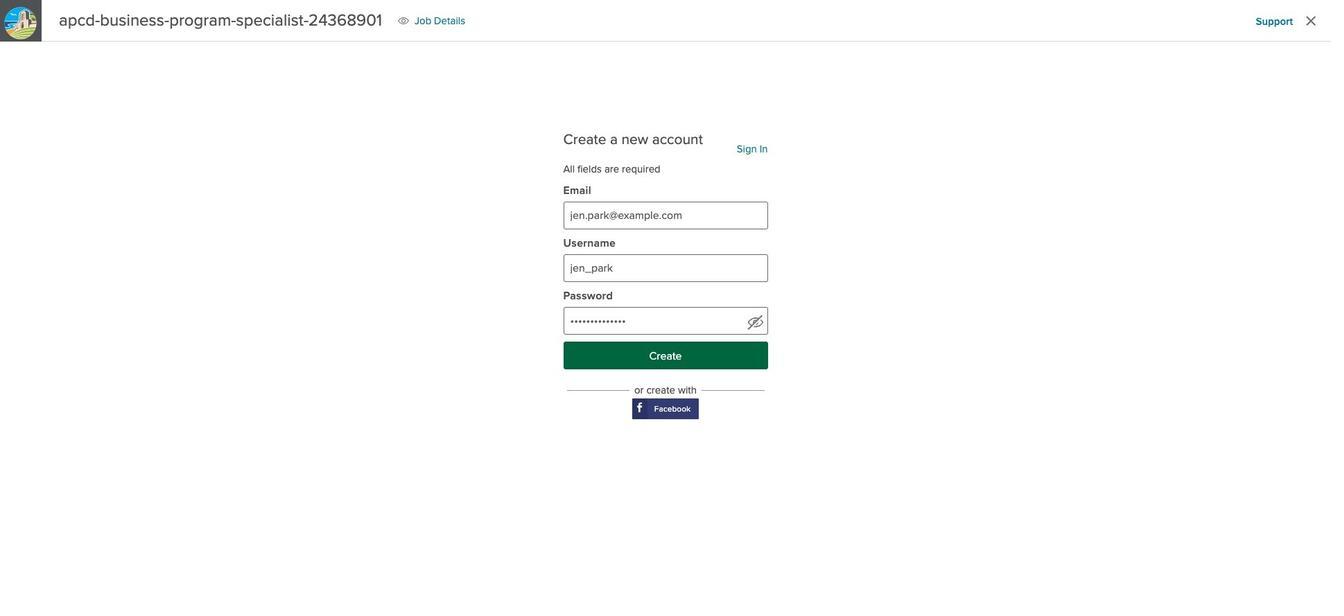 Task type: describe. For each thing, give the bounding box(es) containing it.
create account popover has been opened element
[[563, 131, 703, 148]]

xs image
[[398, 15, 409, 26]]

click to show the password image
[[747, 314, 764, 331]]



Task type: vqa. For each thing, say whether or not it's contained in the screenshot.
time/Benefited).
no



Task type: locate. For each thing, give the bounding box(es) containing it.
None text field
[[563, 255, 768, 283]]

None text field
[[563, 202, 768, 230]]

county of san diego image
[[0, 3, 41, 44]]

None password field
[[563, 308, 768, 335]]



